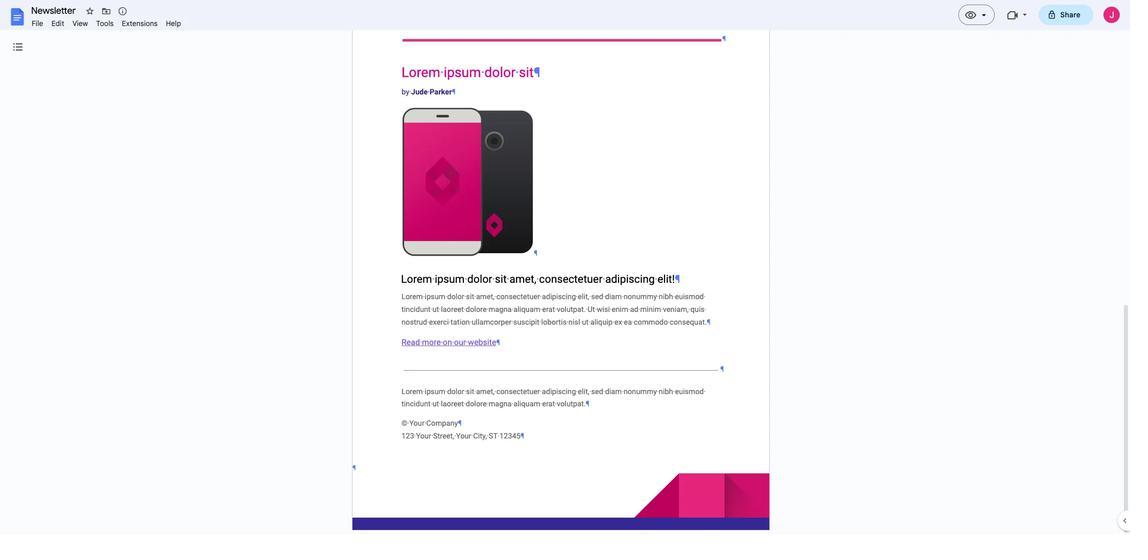 Task type: describe. For each thing, give the bounding box(es) containing it.
share
[[1060, 10, 1081, 19]]

tools
[[96, 19, 114, 28]]

extensions menu item
[[118, 17, 162, 30]]

newsletter element
[[28, 4, 1130, 20]]

edit menu item
[[47, 17, 68, 30]]

Star checkbox
[[83, 4, 97, 18]]



Task type: locate. For each thing, give the bounding box(es) containing it.
help menu item
[[162, 17, 185, 30]]

newsletter
[[31, 5, 76, 16]]

file menu item
[[28, 17, 47, 30]]

menu bar
[[28, 13, 185, 30]]

edit
[[51, 19, 64, 28]]

share button
[[1039, 5, 1093, 25]]

menu bar inside menu bar banner
[[28, 13, 185, 30]]

extensions
[[122, 19, 158, 28]]

menu bar banner
[[0, 0, 1130, 535]]

tools menu item
[[92, 17, 118, 30]]

menu bar containing file
[[28, 13, 185, 30]]

view menu item
[[68, 17, 92, 30]]

help
[[166, 19, 181, 28]]

view
[[72, 19, 88, 28]]

file
[[32, 19, 43, 28]]

newsletter application
[[0, 0, 1130, 535]]



Task type: vqa. For each thing, say whether or not it's contained in the screenshot.
Added or removed content You'll be notified when anyone adds or removes content in this document at right bottom
no



